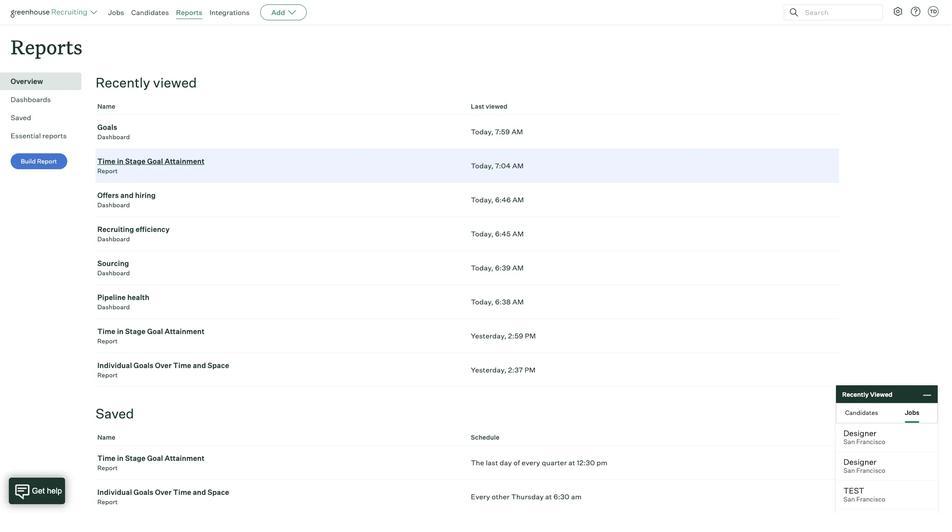 Task type: locate. For each thing, give the bounding box(es) containing it.
2 dashboard from the top
[[97, 201, 130, 209]]

integrations link
[[209, 8, 250, 17]]

1 individual goals over time and space report from the top
[[97, 362, 229, 379]]

1 vertical spatial name
[[97, 434, 115, 442]]

1 attainment from the top
[[165, 157, 204, 166]]

0 vertical spatial and
[[120, 191, 134, 200]]

1 vertical spatial designer
[[843, 458, 876, 467]]

candidates
[[131, 8, 169, 17], [845, 409, 878, 417]]

Search text field
[[803, 6, 874, 19]]

1 vertical spatial san
[[843, 467, 855, 475]]

pm for yesterday, 2:59 pm
[[525, 332, 536, 341]]

attainment
[[165, 157, 204, 166], [165, 328, 204, 336], [165, 455, 204, 463]]

individual
[[97, 362, 132, 370], [97, 489, 132, 498]]

am
[[512, 128, 523, 136], [512, 162, 524, 170], [513, 196, 524, 205], [512, 230, 524, 239], [512, 264, 524, 273], [512, 298, 524, 307]]

1 horizontal spatial saved
[[96, 406, 134, 422]]

today, left the 7:59
[[471, 128, 493, 136]]

in for today,
[[117, 157, 124, 166]]

at left 6:30
[[545, 493, 552, 502]]

0 horizontal spatial viewed
[[153, 74, 197, 91]]

1 vertical spatial designer san francisco
[[843, 458, 885, 475]]

1 vertical spatial individual
[[97, 489, 132, 498]]

today, 7:59 am
[[471, 128, 523, 136]]

reports down greenhouse recruiting image
[[11, 34, 82, 60]]

1 vertical spatial jobs
[[905, 409, 919, 417]]

1 horizontal spatial viewed
[[486, 103, 508, 110]]

today, left 6:38
[[471, 298, 493, 307]]

tab list containing candidates
[[836, 404, 937, 424]]

0 vertical spatial recently
[[96, 74, 150, 91]]

1 vertical spatial at
[[545, 493, 552, 502]]

candidates right jobs link
[[131, 8, 169, 17]]

2 attainment from the top
[[165, 328, 204, 336]]

0 vertical spatial designer
[[843, 429, 876, 439]]

1 name from the top
[[97, 103, 115, 110]]

5 dashboard from the top
[[97, 304, 130, 311]]

goals dashboard
[[97, 123, 130, 141]]

2 individual goals over time and space report from the top
[[97, 489, 229, 506]]

2 vertical spatial attainment
[[165, 455, 204, 463]]

1 dashboard from the top
[[97, 133, 130, 141]]

yesterday, left 2:37
[[471, 366, 506, 375]]

individual goals over time and space report for yesterday,
[[97, 362, 229, 379]]

2 vertical spatial goals
[[134, 489, 153, 498]]

1 vertical spatial pm
[[525, 366, 536, 375]]

0 vertical spatial attainment
[[165, 157, 204, 166]]

am for today, 6:39 am
[[512, 264, 524, 273]]

in for yesterday,
[[117, 328, 124, 336]]

0 vertical spatial over
[[155, 362, 172, 370]]

dashboard inside recruiting efficiency dashboard
[[97, 236, 130, 243]]

pm right 2:37
[[525, 366, 536, 375]]

1 in from the top
[[117, 157, 124, 166]]

0 vertical spatial goal
[[147, 157, 163, 166]]

recently
[[96, 74, 150, 91], [842, 391, 869, 399]]

2 yesterday, from the top
[[471, 366, 506, 375]]

today, for today, 6:39 am
[[471, 264, 493, 273]]

in
[[117, 157, 124, 166], [117, 328, 124, 336], [117, 455, 124, 463]]

3 san from the top
[[843, 496, 855, 504]]

add button
[[260, 4, 307, 20]]

1 vertical spatial viewed
[[486, 103, 508, 110]]

time for today,
[[97, 157, 115, 166]]

time in stage goal attainment report
[[97, 157, 204, 175], [97, 328, 204, 345], [97, 455, 204, 472]]

0 vertical spatial individual
[[97, 362, 132, 370]]

3 in from the top
[[117, 455, 124, 463]]

san
[[843, 439, 855, 447], [843, 467, 855, 475], [843, 496, 855, 504]]

today, left 6:46
[[471, 196, 493, 205]]

and
[[120, 191, 134, 200], [193, 362, 206, 370], [193, 489, 206, 498]]

1 horizontal spatial reports
[[176, 8, 202, 17]]

recruiting
[[97, 225, 134, 234]]

designer san francisco down 'recently viewed'
[[843, 429, 885, 447]]

individual for every
[[97, 489, 132, 498]]

6:38
[[495, 298, 511, 307]]

offers and hiring dashboard
[[97, 191, 156, 209]]

0 vertical spatial viewed
[[153, 74, 197, 91]]

0 vertical spatial in
[[117, 157, 124, 166]]

build report button
[[11, 154, 67, 170]]

yesterday,
[[471, 332, 506, 341], [471, 366, 506, 375]]

goals
[[97, 123, 117, 132], [134, 362, 153, 370], [134, 489, 153, 498]]

2 in from the top
[[117, 328, 124, 336]]

pm
[[525, 332, 536, 341], [525, 366, 536, 375]]

every
[[471, 493, 490, 502]]

individual for yesterday,
[[97, 362, 132, 370]]

1 vertical spatial time in stage goal attainment report
[[97, 328, 204, 345]]

recruiting efficiency dashboard
[[97, 225, 170, 243]]

0 horizontal spatial jobs
[[108, 8, 124, 17]]

2 vertical spatial and
[[193, 489, 206, 498]]

stage for yesterday, 2:59 pm
[[125, 328, 146, 336]]

0 horizontal spatial reports
[[11, 34, 82, 60]]

francisco inside test san francisco
[[856, 496, 885, 504]]

7:04
[[495, 162, 511, 170]]

5 today, from the top
[[471, 264, 493, 273]]

stage for the last day of every quarter at 12:30 pm
[[125, 455, 146, 463]]

2 vertical spatial time in stage goal attainment report
[[97, 455, 204, 472]]

6:30
[[554, 493, 569, 502]]

name
[[97, 103, 115, 110], [97, 434, 115, 442]]

1 vertical spatial over
[[155, 489, 172, 498]]

attainment for the last day of every quarter at 12:30 pm
[[165, 455, 204, 463]]

2:37
[[508, 366, 523, 375]]

at left 12:30 on the bottom right of page
[[568, 459, 575, 468]]

the
[[471, 459, 484, 468]]

2 name from the top
[[97, 434, 115, 442]]

1 vertical spatial individual goals over time and space report
[[97, 489, 229, 506]]

pm
[[597, 459, 607, 468]]

2 vertical spatial in
[[117, 455, 124, 463]]

0 horizontal spatial saved
[[11, 113, 31, 122]]

1 time in stage goal attainment report from the top
[[97, 157, 204, 175]]

individual goals over time and space report
[[97, 362, 229, 379], [97, 489, 229, 506]]

0 horizontal spatial at
[[545, 493, 552, 502]]

in for the
[[117, 455, 124, 463]]

1 horizontal spatial jobs
[[905, 409, 919, 417]]

0 vertical spatial francisco
[[856, 439, 885, 447]]

am right 6:38
[[512, 298, 524, 307]]

1 vertical spatial space
[[208, 489, 229, 498]]

0 vertical spatial designer san francisco
[[843, 429, 885, 447]]

3 goal from the top
[[147, 455, 163, 463]]

2 francisco from the top
[[856, 467, 885, 475]]

other
[[492, 493, 510, 502]]

0 vertical spatial goals
[[97, 123, 117, 132]]

recently for recently viewed
[[842, 391, 869, 399]]

every other thursday at 6:30 am
[[471, 493, 582, 502]]

today, left 6:45
[[471, 230, 493, 239]]

today, for today, 7:04 am
[[471, 162, 493, 170]]

0 vertical spatial individual goals over time and space report
[[97, 362, 229, 379]]

today, left 6:39
[[471, 264, 493, 273]]

1 horizontal spatial at
[[568, 459, 575, 468]]

goals for yesterday,
[[134, 362, 153, 370]]

viewed
[[153, 74, 197, 91], [486, 103, 508, 110]]

1 vertical spatial yesterday,
[[471, 366, 506, 375]]

the last day of every quarter at 12:30 pm
[[471, 459, 607, 468]]

3 francisco from the top
[[856, 496, 885, 504]]

pipeline
[[97, 293, 126, 302]]

francisco
[[856, 439, 885, 447], [856, 467, 885, 475], [856, 496, 885, 504]]

0 horizontal spatial recently
[[96, 74, 150, 91]]

designer up test
[[843, 458, 876, 467]]

1 vertical spatial goal
[[147, 328, 163, 336]]

jobs link
[[108, 8, 124, 17]]

1 vertical spatial goals
[[134, 362, 153, 370]]

time
[[97, 157, 115, 166], [97, 328, 115, 336], [173, 362, 191, 370], [97, 455, 115, 463], [173, 489, 191, 498]]

4 dashboard from the top
[[97, 270, 130, 277]]

3 stage from the top
[[125, 455, 146, 463]]

dashboards
[[11, 95, 51, 104]]

jobs
[[108, 8, 124, 17], [905, 409, 919, 417]]

2 today, from the top
[[471, 162, 493, 170]]

1 vertical spatial stage
[[125, 328, 146, 336]]

dashboard inside "offers and hiring dashboard"
[[97, 201, 130, 209]]

2 designer san francisco from the top
[[843, 458, 885, 475]]

goal
[[147, 157, 163, 166], [147, 328, 163, 336], [147, 455, 163, 463]]

3 today, from the top
[[471, 196, 493, 205]]

1 stage from the top
[[125, 157, 146, 166]]

time for the
[[97, 455, 115, 463]]

dashboard
[[97, 133, 130, 141], [97, 201, 130, 209], [97, 236, 130, 243], [97, 270, 130, 277], [97, 304, 130, 311]]

2 goal from the top
[[147, 328, 163, 336]]

2 vertical spatial francisco
[[856, 496, 885, 504]]

dashboard inside the pipeline health dashboard
[[97, 304, 130, 311]]

td button
[[928, 6, 939, 17]]

2 vertical spatial goal
[[147, 455, 163, 463]]

am right 6:45
[[512, 230, 524, 239]]

1 individual from the top
[[97, 362, 132, 370]]

designer
[[843, 429, 876, 439], [843, 458, 876, 467]]

td
[[930, 8, 937, 15]]

2 individual from the top
[[97, 489, 132, 498]]

yesterday, left 2:59
[[471, 332, 506, 341]]

today, left 7:04
[[471, 162, 493, 170]]

today,
[[471, 128, 493, 136], [471, 162, 493, 170], [471, 196, 493, 205], [471, 230, 493, 239], [471, 264, 493, 273], [471, 298, 493, 307]]

1 san from the top
[[843, 439, 855, 447]]

today, 6:39 am
[[471, 264, 524, 273]]

space
[[208, 362, 229, 370], [208, 489, 229, 498]]

2 vertical spatial san
[[843, 496, 855, 504]]

1 over from the top
[[155, 362, 172, 370]]

0 vertical spatial yesterday,
[[471, 332, 506, 341]]

1 vertical spatial in
[[117, 328, 124, 336]]

0 vertical spatial time in stage goal attainment report
[[97, 157, 204, 175]]

1 goal from the top
[[147, 157, 163, 166]]

recently viewed
[[96, 74, 197, 91]]

am for today, 6:46 am
[[513, 196, 524, 205]]

reports
[[176, 8, 202, 17], [11, 34, 82, 60]]

3 attainment from the top
[[165, 455, 204, 463]]

thursday
[[511, 493, 544, 502]]

tab list
[[836, 404, 937, 424]]

am right 6:46
[[513, 196, 524, 205]]

0 vertical spatial candidates
[[131, 8, 169, 17]]

2 over from the top
[[155, 489, 172, 498]]

time in stage goal attainment report for today,
[[97, 157, 204, 175]]

am
[[571, 493, 582, 502]]

4 today, from the top
[[471, 230, 493, 239]]

0 vertical spatial name
[[97, 103, 115, 110]]

1 vertical spatial attainment
[[165, 328, 204, 336]]

0 vertical spatial space
[[208, 362, 229, 370]]

0 vertical spatial san
[[843, 439, 855, 447]]

space for yesterday, 2:37 pm
[[208, 362, 229, 370]]

0 vertical spatial reports
[[176, 8, 202, 17]]

designer san francisco up test
[[843, 458, 885, 475]]

yesterday, for yesterday, 2:37 pm
[[471, 366, 506, 375]]

6:39
[[495, 264, 511, 273]]

0 vertical spatial saved
[[11, 113, 31, 122]]

6:46
[[495, 196, 511, 205]]

pipeline health dashboard
[[97, 293, 149, 311]]

0 vertical spatial stage
[[125, 157, 146, 166]]

2 san from the top
[[843, 467, 855, 475]]

3 time in stage goal attainment report from the top
[[97, 455, 204, 472]]

1 vertical spatial candidates
[[845, 409, 878, 417]]

2 stage from the top
[[125, 328, 146, 336]]

1 vertical spatial and
[[193, 362, 206, 370]]

designer down 'recently viewed'
[[843, 429, 876, 439]]

goal for the
[[147, 455, 163, 463]]

greenhouse recruiting image
[[11, 7, 90, 18]]

2 vertical spatial stage
[[125, 455, 146, 463]]

3 dashboard from the top
[[97, 236, 130, 243]]

1 space from the top
[[208, 362, 229, 370]]

1 horizontal spatial recently
[[842, 391, 869, 399]]

report
[[37, 158, 57, 165], [97, 167, 118, 175], [97, 338, 118, 345], [97, 372, 118, 379], [97, 465, 118, 472], [97, 499, 118, 506]]

0 horizontal spatial candidates
[[131, 8, 169, 17]]

over
[[155, 362, 172, 370], [155, 489, 172, 498]]

2 space from the top
[[208, 489, 229, 498]]

6 today, from the top
[[471, 298, 493, 307]]

1 vertical spatial recently
[[842, 391, 869, 399]]

recently for recently viewed
[[96, 74, 150, 91]]

1 vertical spatial francisco
[[856, 467, 885, 475]]

1 today, from the top
[[471, 128, 493, 136]]

viewed
[[870, 391, 892, 399]]

reports right candidates link at the left of the page
[[176, 8, 202, 17]]

viewed for last viewed
[[486, 103, 508, 110]]

today, for today, 6:38 am
[[471, 298, 493, 307]]

today, for today, 6:45 am
[[471, 230, 493, 239]]

designer san francisco
[[843, 429, 885, 447], [843, 458, 885, 475]]

efficiency
[[136, 225, 170, 234]]

reports
[[42, 132, 67, 140]]

saved
[[11, 113, 31, 122], [96, 406, 134, 422]]

pm right 2:59
[[525, 332, 536, 341]]

1 yesterday, from the top
[[471, 332, 506, 341]]

0 vertical spatial pm
[[525, 332, 536, 341]]

7:59
[[495, 128, 510, 136]]

candidates down 'recently viewed'
[[845, 409, 878, 417]]

2 time in stage goal attainment report from the top
[[97, 328, 204, 345]]

am right 6:39
[[512, 264, 524, 273]]

am right the 7:59
[[512, 128, 523, 136]]

1 vertical spatial reports
[[11, 34, 82, 60]]

time for yesterday,
[[97, 328, 115, 336]]

at
[[568, 459, 575, 468], [545, 493, 552, 502]]

recently viewed
[[842, 391, 892, 399]]

am right 7:04
[[512, 162, 524, 170]]



Task type: describe. For each thing, give the bounding box(es) containing it.
yesterday, for yesterday, 2:59 pm
[[471, 332, 506, 341]]

sourcing dashboard
[[97, 259, 130, 277]]

stage for today, 7:04 am
[[125, 157, 146, 166]]

dashboards link
[[11, 94, 78, 105]]

2 designer from the top
[[843, 458, 876, 467]]

sourcing
[[97, 259, 129, 268]]

schedule
[[471, 434, 499, 442]]

today, 6:45 am
[[471, 230, 524, 239]]

0 vertical spatial at
[[568, 459, 575, 468]]

configure image
[[893, 6, 903, 17]]

1 francisco from the top
[[856, 439, 885, 447]]

quarter
[[542, 459, 567, 468]]

viewed for recently viewed
[[153, 74, 197, 91]]

test
[[843, 486, 864, 496]]

time in stage goal attainment report for yesterday,
[[97, 328, 204, 345]]

1 vertical spatial saved
[[96, 406, 134, 422]]

essential reports link
[[11, 131, 78, 141]]

build report
[[21, 158, 57, 165]]

yesterday, 2:59 pm
[[471, 332, 536, 341]]

today, 6:46 am
[[471, 196, 524, 205]]

12:30
[[577, 459, 595, 468]]

saved link
[[11, 112, 78, 123]]

essential
[[11, 132, 41, 140]]

offers
[[97, 191, 119, 200]]

pm for yesterday, 2:37 pm
[[525, 366, 536, 375]]

hiring
[[135, 191, 156, 200]]

attainment for today, 7:04 am
[[165, 157, 204, 166]]

add
[[271, 8, 285, 17]]

overview link
[[11, 76, 78, 87]]

1 horizontal spatial candidates
[[845, 409, 878, 417]]

health
[[127, 293, 149, 302]]

today, for today, 6:46 am
[[471, 196, 493, 205]]

goals for every
[[134, 489, 153, 498]]

am for today, 7:04 am
[[512, 162, 524, 170]]

and inside "offers and hiring dashboard"
[[120, 191, 134, 200]]

and for yesterday, 2:37 pm
[[193, 362, 206, 370]]

td button
[[926, 4, 940, 19]]

last
[[486, 459, 498, 468]]

am for today, 6:38 am
[[512, 298, 524, 307]]

2:59
[[508, 332, 523, 341]]

reports link
[[176, 8, 202, 17]]

today, 7:04 am
[[471, 162, 524, 170]]

over for every other thursday at 6:30 am
[[155, 489, 172, 498]]

last viewed
[[471, 103, 508, 110]]

of
[[514, 459, 520, 468]]

san inside test san francisco
[[843, 496, 855, 504]]

report inside button
[[37, 158, 57, 165]]

attainment for yesterday, 2:59 pm
[[165, 328, 204, 336]]

over for yesterday, 2:37 pm
[[155, 362, 172, 370]]

time in stage goal attainment report for the
[[97, 455, 204, 472]]

today, 6:38 am
[[471, 298, 524, 307]]

saved inside saved link
[[11, 113, 31, 122]]

today, for today, 7:59 am
[[471, 128, 493, 136]]

and for every other thursday at 6:30 am
[[193, 489, 206, 498]]

0 vertical spatial jobs
[[108, 8, 124, 17]]

essential reports
[[11, 132, 67, 140]]

yesterday, 2:37 pm
[[471, 366, 536, 375]]

6:45
[[495, 230, 511, 239]]

am for today, 7:59 am
[[512, 128, 523, 136]]

space for every other thursday at 6:30 am
[[208, 489, 229, 498]]

1 designer san francisco from the top
[[843, 429, 885, 447]]

am for today, 6:45 am
[[512, 230, 524, 239]]

build
[[21, 158, 36, 165]]

integrations
[[209, 8, 250, 17]]

test san francisco
[[843, 486, 885, 504]]

name for recently viewed
[[97, 103, 115, 110]]

last
[[471, 103, 484, 110]]

goal for today,
[[147, 157, 163, 166]]

overview
[[11, 77, 43, 86]]

candidates link
[[131, 8, 169, 17]]

day
[[500, 459, 512, 468]]

name for saved
[[97, 434, 115, 442]]

individual goals over time and space report for every
[[97, 489, 229, 506]]

goal for yesterday,
[[147, 328, 163, 336]]

goals inside 'goals dashboard'
[[97, 123, 117, 132]]

1 designer from the top
[[843, 429, 876, 439]]

every
[[522, 459, 540, 468]]



Task type: vqa. For each thing, say whether or not it's contained in the screenshot.


